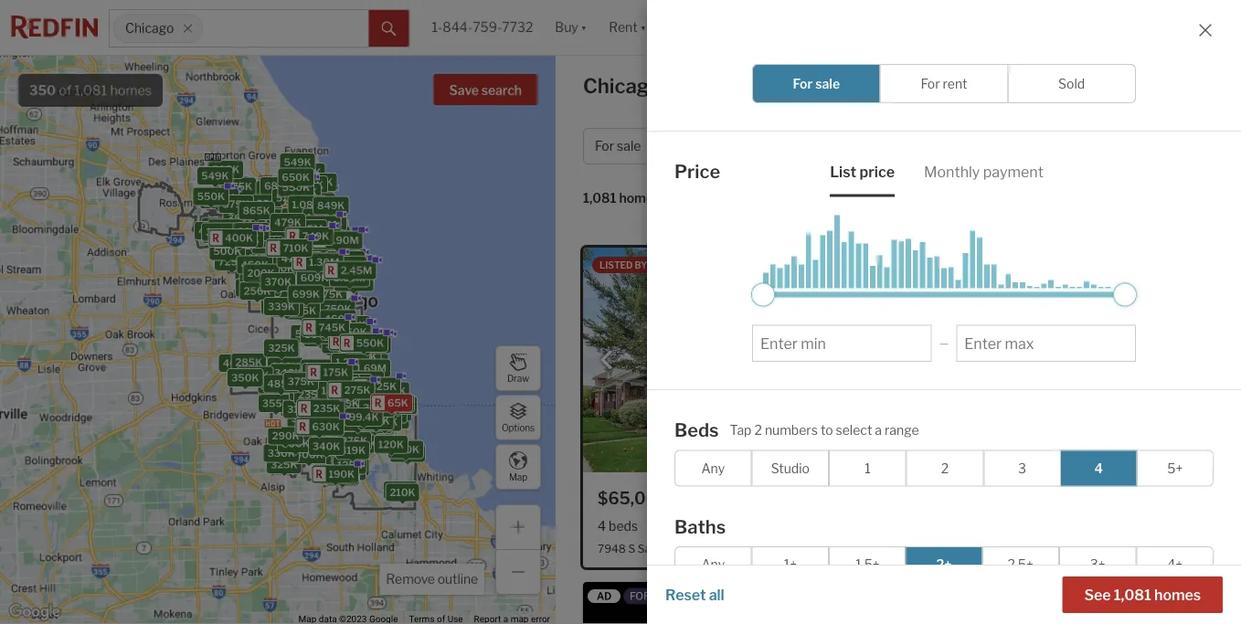 Task type: vqa. For each thing, say whether or not it's contained in the screenshot.
"1.15M"
yes



Task type: describe. For each thing, give the bounding box(es) containing it.
265k up 630k
[[319, 408, 346, 420]]

0 horizontal spatial 699k
[[292, 289, 320, 300]]

1 horizontal spatial 355k
[[332, 398, 359, 410]]

2 vertical spatial 185k
[[329, 472, 355, 484]]

0 horizontal spatial homes
[[110, 82, 152, 98]]

1.10m
[[318, 239, 347, 251]]

1 horizontal spatial 689k
[[351, 336, 379, 348]]

0 vertical spatial 260k
[[285, 374, 313, 386]]

see
[[1085, 586, 1111, 604]]

baths
[[675, 515, 726, 538]]

340k down 420k at the left of page
[[274, 367, 302, 379]]

1 horizontal spatial 540k
[[338, 319, 366, 331]]

1.08m
[[292, 199, 323, 211]]

0 vertical spatial 365k
[[326, 339, 353, 351]]

2 up the 735k
[[317, 252, 324, 263]]

any for studio
[[702, 460, 725, 476]]

149k
[[330, 458, 356, 470]]

340k down 630k
[[313, 441, 340, 453]]

sale inside 'for sale' option
[[816, 75, 840, 91]]

tap
[[730, 422, 752, 438]]

0 vertical spatial 198k
[[330, 378, 356, 389]]

2 listed from the left
[[923, 260, 956, 271]]

1 horizontal spatial 845k
[[330, 267, 357, 279]]

575k
[[316, 289, 343, 300]]

1 vertical spatial option group
[[675, 450, 1214, 486]]

beds
[[609, 518, 638, 534]]

350k up 519k
[[227, 212, 255, 224]]

4 for 4
[[1095, 460, 1103, 476]]

1 vertical spatial 849k
[[291, 279, 319, 291]]

2 right 430k
[[295, 260, 301, 272]]

1 horizontal spatial 280k
[[363, 420, 391, 432]]

4 checkbox
[[1060, 450, 1138, 486]]

0 horizontal spatial 540k
[[250, 218, 278, 230]]

256k
[[244, 285, 271, 297]]

1.00m
[[300, 250, 331, 262]]

remove outline
[[386, 572, 478, 587]]

315k down the 535k
[[249, 233, 275, 245]]

$1,895,000
[[921, 488, 1015, 508]]

0 horizontal spatial 520k
[[206, 221, 233, 233]]

1 vertical spatial 395k
[[246, 263, 273, 275]]

60614
[[1128, 542, 1163, 555]]

homes
[[693, 74, 760, 98]]

price
[[860, 163, 895, 181]]

2 vertical spatial 750k
[[324, 303, 352, 315]]

125k
[[337, 459, 363, 471]]

1,081 inside see 1,081 homes button
[[1114, 586, 1152, 604]]

745k
[[319, 322, 346, 334]]

see 1,081 homes
[[1085, 586, 1201, 604]]

529k
[[295, 328, 322, 340]]

570k
[[286, 175, 314, 187]]

375k down 630k
[[313, 434, 339, 446]]

409k
[[250, 263, 278, 275]]

325k down the 586k
[[334, 357, 361, 369]]

0 vertical spatial 235k
[[298, 389, 325, 401]]

2 horizontal spatial 725k
[[316, 216, 343, 228]]

1 vertical spatial 749k
[[302, 231, 329, 242]]

0 vertical spatial 975k
[[271, 221, 298, 233]]

315k down 230k
[[363, 419, 389, 431]]

1.60m
[[335, 266, 366, 277]]

0 vertical spatial 749k
[[255, 212, 282, 224]]

1.80m
[[295, 248, 326, 260]]

option group containing for sale
[[752, 64, 1137, 103]]

0 vertical spatial 405k
[[225, 229, 253, 241]]

payment
[[984, 163, 1044, 181]]

remove
[[386, 572, 435, 587]]

59.3k
[[296, 376, 326, 388]]

250k down 230k
[[361, 419, 388, 431]]

450k down the 535k
[[256, 239, 284, 251]]

1 horizontal spatial 699k
[[354, 339, 381, 351]]

275k up 116k
[[344, 384, 371, 396]]

chicago, il homes for sale
[[583, 74, 838, 98]]

beds
[[675, 419, 719, 441]]

1 horizontal spatial chicago,
[[708, 542, 752, 555]]

1.55m
[[307, 219, 337, 231]]

0 horizontal spatial 65k
[[347, 378, 368, 390]]

0 vertical spatial 1.15m
[[312, 225, 341, 237]]

550k down 595k
[[197, 191, 225, 203]]

323k
[[262, 379, 289, 391]]

595k
[[212, 164, 240, 176]]

1.45m
[[308, 266, 338, 278]]

943
[[703, 518, 727, 534]]

0 vertical spatial 549k
[[284, 156, 312, 168]]

175k
[[323, 366, 349, 378]]

1 vertical spatial 339k
[[325, 413, 352, 425]]

0 vertical spatial 650k
[[282, 171, 310, 183]]

240k up 44.9k
[[343, 435, 371, 446]]

640k
[[229, 208, 257, 219]]

370k
[[265, 276, 292, 288]]

3
[[1019, 460, 1027, 476]]

1.05m
[[304, 215, 334, 227]]

200k down 309k
[[349, 438, 376, 450]]

2 horizontal spatial il
[[1116, 542, 1126, 555]]

2+ radio
[[906, 546, 983, 583]]

2 by from the left
[[958, 260, 971, 271]]

44.9k
[[334, 448, 364, 460]]

1.30m down 679k
[[309, 237, 339, 249]]

1-
[[432, 20, 443, 35]]

350k down 640k
[[224, 225, 251, 237]]

For sale checkbox
[[752, 64, 881, 103]]

2.45m
[[341, 264, 372, 276]]

monthly payment element
[[924, 147, 1044, 197]]

range
[[885, 422, 919, 438]]

2b,
[[1051, 542, 1068, 555]]

197k
[[385, 398, 411, 409]]

2 right tap
[[755, 422, 762, 438]]

0 vertical spatial 525k
[[276, 192, 303, 204]]

729k
[[361, 339, 387, 351]]

200k up 256k
[[247, 268, 275, 279]]

1 vertical spatial 359k
[[338, 428, 365, 440]]

1 horizontal spatial 1,081
[[583, 191, 617, 206]]

315k left 634k
[[272, 442, 298, 454]]

0 vertical spatial 675k
[[225, 181, 252, 192]]

0 horizontal spatial 210k
[[294, 386, 319, 398]]

1 vertical spatial 365k
[[358, 408, 386, 419]]

0 vertical spatial 189k
[[328, 400, 354, 412]]

1.06m
[[289, 197, 320, 209]]

2 vertical spatial 975k
[[324, 275, 351, 287]]

remove chicago image
[[182, 23, 193, 34]]

0 horizontal spatial 625k
[[259, 214, 286, 226]]

4+ radio
[[1137, 546, 1214, 583]]

5+
[[1168, 460, 1183, 476]]

446k
[[349, 351, 377, 363]]

0 vertical spatial 849k
[[317, 200, 345, 212]]

1 vertical spatial 189k
[[319, 413, 345, 425]]

2.50m
[[335, 263, 367, 275]]

4 for 4 beds
[[598, 518, 606, 534]]

299k
[[265, 300, 292, 312]]

290k up 337k
[[272, 430, 300, 442]]

1 horizontal spatial 210k
[[390, 487, 416, 499]]

844-
[[443, 20, 473, 35]]

450k up 249k
[[319, 318, 347, 330]]

2 vertical spatial 530k
[[325, 326, 353, 337]]

1 vertical spatial 545k
[[277, 437, 305, 449]]

1 horizontal spatial 259k
[[345, 378, 372, 390]]

0 horizontal spatial 580k
[[240, 257, 268, 269]]

favorite button checkbox
[[850, 487, 874, 511]]

baths
[[659, 518, 693, 534]]

550k up 1.08m at the left top
[[290, 187, 317, 199]]

ct
[[1013, 542, 1025, 555]]

586k
[[341, 337, 369, 349]]

380k
[[276, 263, 304, 275]]

0 vertical spatial 460k
[[324, 313, 352, 325]]

4.00m
[[309, 243, 341, 255]]

200k down 116k
[[314, 419, 342, 431]]

310k down 115k
[[309, 397, 335, 409]]

1 vertical spatial 235k
[[313, 403, 340, 415]]

0 vertical spatial 395k
[[233, 227, 261, 238]]

1 listed from the left
[[600, 260, 633, 271]]

38.9k
[[383, 399, 413, 411]]

550k up 446k
[[356, 337, 384, 349]]

0 vertical spatial 545k
[[271, 182, 299, 194]]

ft
[[747, 518, 757, 534]]

0 horizontal spatial 280k
[[300, 396, 328, 408]]

315k down 345k
[[287, 404, 313, 415]]

1.65m
[[314, 244, 344, 256]]

for inside button
[[595, 138, 614, 154]]

7.00m
[[324, 268, 356, 280]]

290k down 420k at the left of page
[[272, 361, 299, 373]]

5+ checkbox
[[1137, 450, 1214, 486]]

318k
[[372, 416, 398, 428]]

s
[[629, 542, 636, 555]]

325k down 337k
[[271, 459, 298, 471]]

95k
[[385, 414, 406, 426]]

1
[[865, 460, 871, 476]]

1 horizontal spatial homes
[[619, 191, 661, 206]]

1 listed by redfin from the left
[[600, 260, 684, 271]]

1.69m
[[356, 362, 387, 374]]

250k down 116k
[[318, 415, 345, 427]]

350k left 323k at the left of the page
[[231, 372, 259, 384]]

0 vertical spatial 845k
[[301, 247, 329, 258]]

0 horizontal spatial 180k
[[312, 418, 338, 430]]

0 horizontal spatial 320k
[[250, 282, 277, 294]]

search
[[482, 83, 522, 98]]

submit search image
[[382, 22, 396, 36]]

315k down the 440k
[[248, 252, 273, 264]]

for sale inside button
[[595, 138, 641, 154]]

1 horizontal spatial 150k
[[377, 408, 403, 420]]

save search button
[[434, 74, 538, 105]]

534k
[[296, 179, 324, 191]]

145k
[[380, 399, 406, 411]]

599k up 710k
[[295, 230, 323, 242]]

0 vertical spatial 750k
[[249, 224, 276, 236]]

2 vertical spatial 549k
[[268, 208, 296, 220]]

1.50m down 679k
[[322, 234, 353, 246]]

2.5+
[[1008, 557, 1034, 572]]

2 baths
[[648, 518, 693, 534]]

sq
[[730, 518, 744, 534]]

275k down 170k
[[325, 431, 351, 443]]

0 vertical spatial 999k
[[325, 240, 353, 252]]

2 vertical spatial 189k
[[339, 461, 365, 473]]

0 vertical spatial 185k
[[294, 370, 320, 381]]

1 vertical spatial 405k
[[223, 357, 251, 369]]

reset all
[[666, 586, 725, 604]]

chicago
[[125, 20, 174, 36]]

350
[[29, 82, 56, 98]]

2 vertical spatial option group
[[675, 546, 1214, 583]]

1 vertical spatial 625k
[[346, 336, 373, 348]]

1.04m
[[309, 272, 340, 284]]

list price element
[[830, 147, 895, 197]]

265k up 149k
[[324, 441, 352, 453]]

1 vertical spatial 750k
[[334, 254, 361, 266]]

1 by from the left
[[635, 260, 648, 271]]

0 horizontal spatial chicago,
[[583, 74, 666, 98]]

0 vertical spatial 995k
[[306, 176, 333, 188]]

2.53m
[[332, 256, 363, 268]]

minimum price slider
[[752, 283, 775, 306]]

0 vertical spatial 359k
[[305, 329, 332, 340]]

1 vertical spatial 650k
[[291, 240, 319, 252]]

homes inside button
[[1155, 586, 1201, 604]]

2 left baths
[[648, 518, 656, 534]]

1 horizontal spatial 320k
[[337, 402, 365, 414]]

183k
[[330, 471, 356, 483]]

2.20m
[[330, 270, 362, 282]]

809k
[[293, 166, 321, 178]]

350k down 266k
[[231, 238, 259, 250]]

remove outline button
[[380, 564, 485, 595]]

1 vertical spatial 999k
[[311, 268, 339, 280]]

Enter max text field
[[965, 335, 1128, 352]]

1 vertical spatial 775k
[[322, 271, 348, 283]]

310k down 345k
[[293, 403, 319, 414]]

market insights
[[1013, 80, 1122, 97]]

1 horizontal spatial 270k
[[330, 341, 357, 353]]

375k up 266k
[[223, 198, 250, 210]]

1 horizontal spatial 180k
[[360, 408, 386, 420]]

219k
[[339, 381, 364, 393]]

350k up 170k
[[337, 399, 364, 411]]

759-
[[473, 20, 502, 35]]

290k down 170k
[[321, 426, 349, 438]]

195k
[[375, 393, 401, 405]]

634k
[[302, 431, 330, 443]]

0 horizontal spatial 689k
[[264, 180, 292, 192]]

draw
[[507, 373, 529, 384]]



Task type: locate. For each thing, give the bounding box(es) containing it.
475k
[[281, 253, 308, 265], [240, 282, 267, 294], [240, 282, 267, 294], [306, 425, 333, 437]]

0 horizontal spatial 130k
[[340, 391, 366, 403]]

1,081 homes
[[583, 191, 661, 206]]

0 vertical spatial 320k
[[250, 282, 277, 294]]

1 vertical spatial 185k
[[321, 385, 347, 397]]

1.25m
[[302, 196, 332, 208], [298, 220, 328, 232], [325, 254, 355, 266], [303, 271, 332, 282]]

0 vertical spatial 65k
[[347, 378, 368, 390]]

select
[[836, 422, 873, 438]]

for inside option
[[793, 75, 813, 91]]

of
[[59, 82, 72, 98]]

0 horizontal spatial il
[[670, 74, 688, 98]]

0 horizontal spatial 259k
[[275, 368, 302, 380]]

1-844-759-7732 link
[[432, 20, 533, 35]]

735k
[[310, 265, 337, 277]]

1 vertical spatial 975k
[[325, 256, 352, 268]]

749k down 1.05m
[[302, 231, 329, 242]]

listed by redfin down 1,081 homes
[[600, 260, 684, 271]]

725k
[[316, 216, 343, 228], [276, 227, 303, 239], [218, 256, 245, 268]]

350k up 256k
[[244, 269, 272, 281]]

unit
[[1028, 542, 1049, 555]]

any inside "option"
[[702, 460, 725, 476]]

reset all button
[[666, 577, 725, 614]]

2 redfin from the left
[[972, 260, 1007, 271]]

190k
[[344, 382, 370, 394], [336, 457, 362, 469], [329, 469, 355, 481]]

1 vertical spatial 460k
[[349, 354, 377, 366]]

337k
[[288, 445, 314, 457]]

2 checkbox
[[907, 450, 984, 486]]

1 horizontal spatial 725k
[[276, 227, 303, 239]]

1 horizontal spatial 520k
[[257, 216, 285, 228]]

2.5+ radio
[[982, 546, 1060, 583]]

355k
[[262, 398, 290, 409], [332, 398, 359, 410]]

il down ft
[[754, 542, 764, 555]]

2 any from the top
[[702, 557, 725, 572]]

1 horizontal spatial 580k
[[327, 337, 355, 349]]

1 vertical spatial 260k
[[343, 387, 370, 399]]

189k down 44.9k
[[339, 461, 365, 473]]

235k down "59.3k"
[[298, 389, 325, 401]]

favorite button checkbox
[[1173, 487, 1197, 511]]

1 horizontal spatial sale
[[816, 75, 840, 91]]

any down '7948 s saginaw ave, chicago, il 60617'
[[702, 557, 725, 572]]

550k
[[282, 181, 310, 193], [290, 187, 317, 199], [197, 191, 225, 203], [356, 337, 384, 349]]

270k down 850k
[[330, 341, 357, 353]]

210k down 88.5k
[[294, 386, 319, 398]]

favorite button image
[[850, 487, 874, 511]]

1 vertical spatial 995k
[[316, 249, 344, 261]]

0 vertical spatial sale
[[816, 75, 840, 91]]

Sold checkbox
[[1008, 64, 1137, 103]]

for sale button
[[583, 128, 676, 165]]

2.80m
[[331, 260, 363, 272]]

1 horizontal spatial for sale
[[793, 75, 840, 91]]

0 vertical spatial 210k
[[294, 386, 319, 398]]

2 inside option
[[942, 460, 949, 476]]

1.5+
[[856, 557, 880, 572]]

1 redfin from the left
[[650, 260, 684, 271]]

2 horizontal spatial chicago,
[[1070, 542, 1114, 555]]

for inside checkbox
[[921, 75, 940, 91]]

5.65m
[[334, 272, 366, 284]]

450k up 256k
[[241, 259, 269, 271]]

325k up 485k
[[268, 342, 295, 354]]

1.5+ radio
[[829, 546, 907, 583]]

319k
[[340, 445, 366, 457]]

430k
[[267, 262, 295, 274]]

0 horizontal spatial for
[[595, 138, 614, 154]]

any for 1+
[[702, 557, 725, 572]]

7948
[[598, 542, 626, 555]]

240k down 116k
[[326, 416, 354, 428]]

429k
[[282, 233, 309, 245]]

235k up 630k
[[313, 403, 340, 415]]

0 horizontal spatial 675k
[[225, 181, 252, 192]]

For rent checkbox
[[880, 64, 1009, 103]]

1.40m
[[300, 229, 331, 241], [315, 229, 346, 241], [294, 243, 325, 255], [293, 246, 323, 257], [331, 254, 361, 266], [323, 267, 353, 279]]

1 vertical spatial 699k
[[354, 339, 381, 351]]

325k up "195k" in the bottom of the page
[[370, 381, 397, 393]]

185k down 149k
[[329, 472, 355, 484]]

270k down 710k
[[277, 256, 304, 267]]

Any radio
[[675, 546, 752, 583]]

325k
[[268, 342, 295, 354], [334, 357, 361, 369], [370, 381, 397, 393], [339, 409, 366, 421], [271, 459, 298, 471]]

1.50m down 1.05m
[[311, 228, 342, 240]]

250k up "197k"
[[379, 385, 406, 397]]

homes down 4+ option
[[1155, 586, 1201, 604]]

0 vertical spatial for sale
[[793, 75, 840, 91]]

0 horizontal spatial 1,081
[[74, 82, 107, 98]]

0 vertical spatial 580k
[[240, 257, 268, 269]]

next button image
[[856, 351, 874, 370]]

88.5k
[[306, 367, 336, 379]]

600k
[[264, 209, 292, 221], [280, 212, 308, 224], [237, 226, 265, 238], [273, 247, 301, 259]]

0 vertical spatial 625k
[[259, 214, 286, 226]]

375k
[[223, 198, 250, 210], [260, 231, 287, 243], [288, 376, 314, 388], [313, 434, 339, 446]]

830k
[[256, 198, 284, 210]]

1.20m
[[311, 233, 341, 245], [305, 236, 336, 248], [325, 252, 355, 264], [336, 357, 366, 368]]

775k
[[307, 208, 334, 220], [322, 271, 348, 283]]

1+
[[784, 557, 797, 572]]

ad region
[[583, 582, 889, 624]]

listed by redfin
[[600, 260, 684, 271], [923, 260, 1007, 271]]

500k
[[216, 224, 244, 236], [213, 245, 242, 257], [253, 262, 282, 274], [276, 263, 304, 275], [282, 438, 310, 450]]

550k up 1.06m
[[282, 181, 310, 193]]

reset
[[666, 586, 706, 604]]

389k
[[269, 205, 297, 217]]

listed up "—"
[[923, 260, 956, 271]]

any down beds
[[702, 460, 725, 476]]

to
[[821, 422, 833, 438]]

1 vertical spatial any
[[702, 557, 725, 572]]

map region
[[0, 0, 640, 624]]

67k
[[320, 363, 340, 375]]

sale inside for sale button
[[617, 138, 641, 154]]

0 horizontal spatial 4
[[598, 518, 606, 534]]

1 vertical spatial 530k
[[223, 228, 251, 239]]

0 horizontal spatial 339k
[[268, 301, 295, 313]]

photo of 503 w 81st st, chicago, il 60620 image
[[906, 582, 1211, 624]]

0 horizontal spatial by
[[635, 260, 648, 271]]

option group
[[752, 64, 1137, 103], [675, 450, 1214, 486], [675, 546, 1214, 583]]

215k
[[275, 302, 300, 314]]

350 of 1,081 homes
[[29, 82, 152, 98]]

0 vertical spatial 699k
[[292, 289, 320, 300]]

monthly
[[924, 163, 980, 181]]

520k up 360k
[[257, 216, 285, 228]]

485k
[[267, 378, 295, 390]]

maximum price slider
[[1114, 283, 1137, 306]]

list price
[[830, 163, 895, 181]]

0 vertical spatial 530k
[[204, 194, 232, 206]]

1.15m
[[312, 225, 341, 237], [334, 259, 363, 271]]

630k
[[312, 421, 340, 433]]

1 horizontal spatial redfin
[[972, 260, 1007, 271]]

il left 60614
[[1116, 542, 1126, 555]]

google image
[[5, 601, 65, 624]]

any inside 'radio'
[[702, 557, 725, 572]]

3+ radio
[[1060, 546, 1137, 583]]

1,081 down for sale button
[[583, 191, 617, 206]]

0 vertical spatial homes
[[110, 82, 152, 98]]

65k
[[347, 378, 368, 390], [388, 397, 409, 409]]

460k down the 586k
[[349, 354, 377, 366]]

340k up 345k
[[265, 374, 293, 386]]

1 horizontal spatial 675k
[[257, 243, 284, 255]]

375k up 345k
[[288, 376, 314, 388]]

0 vertical spatial 689k
[[264, 180, 292, 192]]

335k up '99.4k'
[[350, 397, 377, 409]]

0 horizontal spatial 725k
[[218, 256, 245, 268]]

0 horizontal spatial listed
[[600, 260, 633, 271]]

1,081 right see
[[1114, 586, 1152, 604]]

275k down 116k
[[328, 419, 354, 431]]

for sale inside option
[[793, 75, 840, 91]]

1 vertical spatial 580k
[[327, 337, 355, 349]]

345k
[[285, 389, 313, 401]]

259k down 420k at the left of page
[[275, 368, 302, 380]]

289k
[[266, 283, 293, 295]]

365k down 105k
[[358, 408, 386, 419]]

0 horizontal spatial 260k
[[285, 374, 313, 386]]

675k down 360k
[[257, 243, 284, 255]]

284k
[[343, 440, 370, 452]]

300k
[[277, 250, 305, 262], [339, 324, 367, 336], [305, 363, 333, 375], [279, 376, 307, 388], [285, 402, 313, 414], [344, 406, 372, 418], [291, 413, 319, 425], [315, 427, 343, 439]]

sale up 1,081 homes
[[617, 138, 641, 154]]

355k down 323k at the left of the page
[[262, 398, 290, 409]]

0 vertical spatial 775k
[[307, 208, 334, 220]]

610k
[[354, 374, 380, 386]]

0 horizontal spatial 150k
[[336, 367, 362, 378]]

listed by redfin up "—"
[[923, 260, 1007, 271]]

0 vertical spatial 4
[[1095, 460, 1103, 476]]

675k down 595k
[[225, 181, 252, 192]]

395k down 640k
[[233, 227, 261, 238]]

0 horizontal spatial 845k
[[301, 247, 329, 258]]

for for 'for sale' option
[[793, 75, 813, 91]]

0 vertical spatial 270k
[[277, 256, 304, 267]]

1-844-759-7732
[[432, 20, 533, 35]]

74.9k
[[319, 378, 348, 390]]

numbers
[[765, 422, 818, 438]]

405k
[[225, 229, 253, 241], [223, 357, 251, 369]]

519k
[[227, 233, 253, 245]]

549k up 266k
[[201, 170, 229, 182]]

0 vertical spatial 120k
[[382, 406, 408, 418]]

450k left 519k
[[198, 225, 226, 237]]

1 horizontal spatial 359k
[[338, 428, 365, 440]]

60617
[[766, 542, 800, 555]]

1 horizontal spatial 65k
[[388, 397, 409, 409]]

previous button image
[[598, 351, 616, 370]]

Any checkbox
[[675, 450, 752, 486]]

1 vertical spatial 130k
[[388, 485, 414, 497]]

1+ radio
[[752, 546, 829, 583]]

580k down the 440k
[[240, 257, 268, 269]]

189k down 116k
[[319, 413, 345, 425]]

1 vertical spatial 1,081
[[583, 191, 617, 206]]

849k up 1.53m
[[317, 200, 345, 212]]

1 vertical spatial 689k
[[351, 336, 379, 348]]

3+
[[1091, 557, 1106, 572]]

Enter min text field
[[761, 335, 924, 352]]

359k up 284k
[[338, 428, 365, 440]]

for up 1,081 homes
[[595, 138, 614, 154]]

759k
[[260, 184, 287, 196]]

699k
[[292, 289, 320, 300], [354, 339, 381, 351]]

homes down for sale button
[[619, 191, 661, 206]]

for sale up 1,081 homes
[[595, 138, 641, 154]]

625k up 360k
[[259, 214, 286, 226]]

819k
[[245, 199, 271, 211]]

homes
[[110, 82, 152, 98], [619, 191, 661, 206], [1155, 586, 1201, 604]]

260k down 610k
[[343, 387, 370, 399]]

150k
[[336, 367, 362, 378], [377, 408, 403, 420]]

540k up the 586k
[[338, 319, 366, 331]]

943 sq ft
[[703, 518, 757, 534]]

photo of 2753 n hampden ct unit 2b, chicago, il 60614 image
[[906, 248, 1211, 473]]

294k
[[394, 447, 421, 459]]

340k down '759k'
[[253, 201, 280, 213]]

549k up 570k
[[284, 156, 312, 168]]

865k
[[243, 205, 270, 217]]

265k up 284k
[[338, 419, 365, 431]]

0 horizontal spatial 365k
[[326, 339, 353, 351]]

ave,
[[684, 542, 706, 555]]

None search field
[[203, 10, 369, 47]]

0 vertical spatial 1,081
[[74, 82, 107, 98]]

0 vertical spatial 280k
[[300, 396, 328, 408]]

599k up 610k
[[357, 357, 385, 368]]

340k
[[253, 201, 280, 213], [274, 367, 302, 379], [265, 374, 293, 386], [313, 441, 340, 453]]

studio
[[771, 460, 810, 476]]

price
[[675, 160, 721, 182]]

1 vertical spatial 320k
[[337, 402, 365, 414]]

1 horizontal spatial 130k
[[388, 485, 414, 497]]

photo of 7948 s saginaw ave, chicago, il 60617 image
[[583, 248, 889, 473]]

0 horizontal spatial 359k
[[305, 329, 332, 340]]

1,081 right of
[[74, 82, 107, 98]]

2 listed by redfin from the left
[[923, 260, 1007, 271]]

1.30m down 1.00m
[[298, 263, 329, 275]]

chicago, up 3+
[[1070, 542, 1114, 555]]

675k
[[225, 181, 252, 192], [257, 243, 284, 255]]

375k down the 479k
[[260, 231, 287, 243]]

1 vertical spatial 845k
[[330, 267, 357, 279]]

689k
[[264, 180, 292, 192], [351, 336, 379, 348]]

325k down 105k
[[339, 409, 366, 421]]

1 horizontal spatial for
[[793, 75, 813, 91]]

335k up 230k
[[346, 393, 373, 405]]

210k
[[294, 386, 319, 398], [390, 487, 416, 499]]

280k down 115k
[[300, 396, 328, 408]]

275k up 44.9k
[[341, 435, 368, 447]]

1 checkbox
[[829, 450, 907, 486]]

599k down the 479k
[[269, 231, 297, 243]]

450k down 283k
[[318, 431, 346, 442]]

580k down the 745k
[[327, 337, 355, 349]]

240k down 95k
[[392, 444, 420, 456]]

339k down 116k
[[325, 413, 352, 425]]

3 checkbox
[[984, 450, 1061, 486]]

Studio checkbox
[[752, 450, 829, 486]]

200k up '99.4k'
[[355, 394, 383, 406]]

1 horizontal spatial 625k
[[346, 336, 373, 348]]

sale
[[816, 75, 840, 91], [617, 138, 641, 154]]

4 inside checkbox
[[1095, 460, 1103, 476]]

1 horizontal spatial il
[[754, 542, 764, 555]]

230k
[[360, 405, 387, 417]]

280k down 230k
[[363, 420, 391, 432]]

1 any from the top
[[702, 460, 725, 476]]

0 vertical spatial 339k
[[268, 301, 295, 313]]

210k down '294k'
[[390, 487, 416, 499]]

2 vertical spatial 1,081
[[1114, 586, 1152, 604]]

any
[[702, 460, 725, 476], [702, 557, 725, 572]]

3.60m
[[321, 248, 353, 260]]

favorite button image
[[1173, 487, 1197, 511]]

for for for rent checkbox
[[921, 75, 940, 91]]

1 vertical spatial 549k
[[201, 170, 229, 182]]

710k
[[283, 242, 309, 254]]

689k up 830k
[[264, 180, 292, 192]]

105k
[[350, 394, 376, 406]]

240k up 283k
[[313, 398, 340, 410]]

130k down 610k
[[340, 391, 366, 403]]

849k
[[317, 200, 345, 212], [291, 279, 319, 291]]

1 vertical spatial 198k
[[336, 466, 362, 478]]

2753
[[921, 542, 948, 555]]

7732
[[502, 20, 533, 35]]

1 vertical spatial 1.15m
[[334, 259, 363, 271]]

1.30m down 1.65m
[[309, 256, 340, 268]]

1.18m
[[281, 233, 310, 245]]

1 vertical spatial 280k
[[363, 420, 391, 432]]



